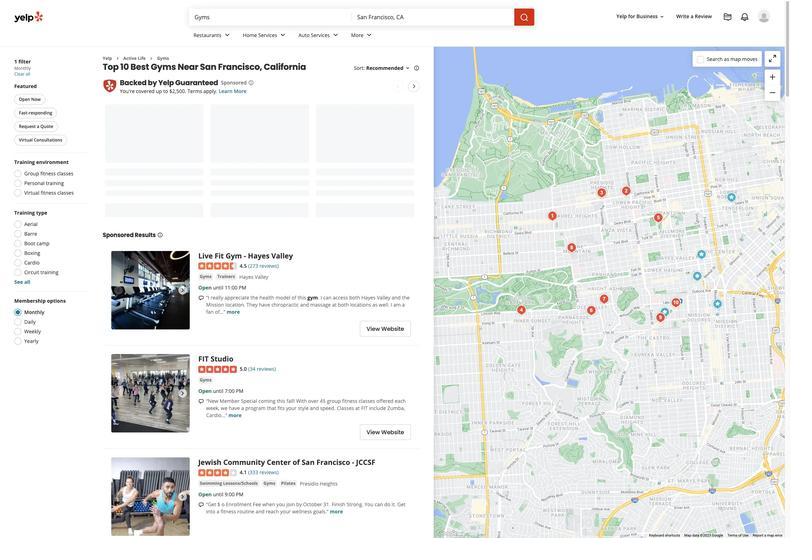Task type: locate. For each thing, give the bounding box(es) containing it.
1 horizontal spatial 16 chevron right v2 image
[[149, 56, 154, 61]]

all inside 1 filter monthly clear all
[[26, 71, 30, 77]]

learn
[[219, 88, 233, 95]]

0 horizontal spatial services
[[259, 32, 277, 38]]

1 vertical spatial your
[[280, 509, 291, 515]]

0 vertical spatial have
[[259, 302, 270, 309]]

1 horizontal spatial as
[[725, 56, 730, 62]]

2 16 speech v2 image from the top
[[199, 399, 204, 405]]

monthly down filter
[[14, 65, 31, 71]]

valley up well.
[[377, 295, 391, 302]]

24 chevron down v2 image for home services
[[279, 31, 287, 39]]

both down access
[[338, 302, 349, 309]]

1 vertical spatial previous image
[[114, 286, 123, 295]]

24 chevron down v2 image inside home services 'link'
[[279, 31, 287, 39]]

1 services from the left
[[259, 32, 277, 38]]

request
[[19, 124, 36, 130]]

next image for jewish community center of san francisco - jccsf
[[179, 493, 187, 502]]

swimming lessons/schools
[[200, 481, 258, 487]]

0 horizontal spatial by
[[148, 78, 157, 88]]

yelp left for
[[617, 13, 628, 20]]

san right the near
[[200, 61, 217, 73]]

training for personal training
[[46, 180, 64, 187]]

0 vertical spatial fit
[[199, 355, 209, 364]]

1 vertical spatial next image
[[179, 286, 187, 295]]

0 vertical spatial san
[[200, 61, 217, 73]]

services for auto services
[[311, 32, 330, 38]]

a inside "new member special coming this fall! with over 45 group fitness classes offered each week, we have a program that fits your style and speed. classes at fit include zumba, cardio…"
[[241, 405, 244, 412]]

- left the jccsf
[[352, 458, 355, 468]]

2 vertical spatial classes
[[359, 398, 375, 405]]

24 chevron down v2 image inside restaurants link
[[223, 31, 232, 39]]

0 vertical spatial next image
[[410, 82, 419, 91]]

into
[[206, 509, 215, 515]]

1 vertical spatial until
[[213, 388, 224, 395]]

1 vertical spatial reviews)
[[257, 366, 276, 373]]

gyms button for gyms link under 4.5 star rating image
[[199, 274, 213, 281]]

more down member
[[229, 412, 242, 419]]

1 horizontal spatial i
[[391, 302, 392, 309]]

1 horizontal spatial -
[[352, 458, 355, 468]]

training for circuit training
[[41, 269, 59, 276]]

reviews) down center
[[260, 470, 279, 476]]

1 training from the top
[[14, 159, 35, 166]]

sponsored for sponsored
[[221, 79, 247, 86]]

reviews)
[[260, 263, 279, 269], [257, 366, 276, 373], [260, 470, 279, 476]]

1 horizontal spatial yelp
[[617, 13, 628, 20]]

active life
[[123, 55, 146, 61]]

1 horizontal spatial san
[[302, 458, 315, 468]]

group
[[765, 70, 781, 101]]

of left use
[[739, 534, 742, 538]]

previous image for fit studio
[[114, 390, 123, 398]]

open up "new
[[199, 388, 212, 395]]

fitness inside "new member special coming this fall! with over 45 group fitness classes offered each week, we have a program that fits your style and speed. classes at fit include zumba, cardio…"
[[342, 398, 358, 405]]

0 vertical spatial gyms button
[[199, 274, 213, 281]]

16 speech v2 image for live
[[199, 296, 204, 301]]

gyms button down (333 reviews)
[[262, 481, 277, 488]]

model
[[276, 295, 291, 302]]

16 chevron right v2 image right yelp link
[[115, 56, 121, 61]]

16 speech v2 image left "i
[[199, 296, 204, 301]]

google image
[[436, 529, 460, 539]]

gyms link
[[157, 55, 169, 61], [199, 274, 213, 281], [199, 377, 213, 384], [262, 481, 277, 488]]

pm
[[239, 285, 247, 292], [236, 388, 244, 395], [236, 492, 244, 498]]

view website for fit studio
[[367, 429, 405, 437]]

more down location.
[[227, 309, 240, 316]]

none field find
[[195, 13, 346, 21]]

review
[[696, 13, 713, 20]]

1 vertical spatial all
[[24, 279, 30, 286]]

until for community
[[213, 492, 224, 498]]

1 vertical spatial have
[[229, 405, 240, 412]]

1 vertical spatial terms
[[728, 534, 738, 538]]

0 horizontal spatial the
[[251, 295, 258, 302]]

data
[[693, 534, 700, 538]]

home services link
[[237, 26, 293, 46]]

2 view website link from the top
[[360, 425, 411, 441]]

group fitness classes
[[24, 170, 73, 177]]

i right .
[[321, 295, 322, 302]]

open up "get
[[199, 492, 212, 498]]

fitness sf - fillmore image
[[652, 211, 666, 225]]

1 vertical spatial i
[[391, 302, 392, 309]]

1 slideshow element from the top
[[111, 251, 190, 330]]

report a map error link
[[754, 534, 783, 538]]

view website link down include
[[360, 425, 411, 441]]

responding
[[29, 110, 52, 116]]

more right learn on the left top of the page
[[234, 88, 247, 95]]

16 speech v2 image
[[199, 296, 204, 301], [199, 399, 204, 405], [199, 503, 204, 508]]

view down include
[[367, 429, 380, 437]]

more link for studio
[[229, 412, 242, 419]]

more link for community
[[330, 509, 343, 515]]

0 vertical spatial view website
[[367, 325, 405, 333]]

1 vertical spatial more
[[229, 412, 242, 419]]

custom fit personal training & nutrition image
[[691, 270, 705, 284]]

at inside . i can access both hayes valley and the mission location. they have chiropractic and massage at both locations as well. i am a fan of…"
[[332, 302, 337, 309]]

1 horizontal spatial by
[[297, 502, 302, 508]]

training up virtual fitness classes
[[46, 180, 64, 187]]

fit studio
[[199, 355, 234, 364]]

live fit gym - hayes valley image
[[695, 248, 709, 262]]

.
[[318, 295, 320, 302]]

0 horizontal spatial can
[[324, 295, 332, 302]]

more link down finish
[[330, 509, 343, 515]]

more link down location.
[[227, 309, 240, 316]]

hayes
[[248, 251, 270, 261], [240, 274, 254, 281], [362, 295, 376, 302]]

and down the 'over'
[[310, 405, 319, 412]]

1 vertical spatial training
[[14, 210, 35, 216]]

0 vertical spatial slideshow element
[[111, 251, 190, 330]]

finish
[[332, 502, 346, 508]]

0 vertical spatial option group
[[12, 159, 89, 199]]

1 vertical spatial option group
[[12, 210, 89, 286]]

the firm sf image
[[598, 292, 612, 307]]

sponsored up 'learn more' link
[[221, 79, 247, 86]]

None search field
[[189, 9, 536, 26]]

0 horizontal spatial 16 chevron right v2 image
[[115, 56, 121, 61]]

next image left "i
[[179, 286, 187, 295]]

3 16 speech v2 image from the top
[[199, 503, 204, 508]]

0 horizontal spatial valley
[[255, 274, 269, 281]]

10
[[120, 61, 129, 73]]

boot
[[24, 240, 35, 247]]

24 chevron down v2 image right restaurants
[[223, 31, 232, 39]]

by left to
[[148, 78, 157, 88]]

1 vertical spatial gyms button
[[199, 377, 213, 384]]

1 view website from the top
[[367, 325, 405, 333]]

view down well.
[[367, 325, 380, 333]]

both
[[350, 295, 360, 302], [338, 302, 349, 309]]

next image
[[410, 82, 419, 91], [179, 286, 187, 295], [179, 493, 187, 502]]

1 until from the top
[[213, 285, 224, 292]]

services inside 'link'
[[259, 32, 277, 38]]

0 horizontal spatial 24 chevron down v2 image
[[223, 31, 232, 39]]

"get
[[206, 502, 216, 508]]

1 horizontal spatial terms
[[728, 534, 738, 538]]

by
[[148, 78, 157, 88], [297, 502, 302, 508]]

0 vertical spatial by
[[148, 78, 157, 88]]

lessons/schools
[[223, 481, 258, 487]]

24 chevron down v2 image right 24 chevron down v2 icon
[[365, 31, 374, 39]]

2 services from the left
[[311, 32, 330, 38]]

1 horizontal spatial more
[[352, 32, 364, 38]]

1 vertical spatial at
[[356, 405, 360, 412]]

0 vertical spatial 16 speech v2 image
[[199, 296, 204, 301]]

previous image
[[394, 82, 402, 91], [114, 286, 123, 295], [114, 390, 123, 398]]

0 vertical spatial can
[[324, 295, 332, 302]]

16 info v2 image
[[414, 65, 420, 71], [157, 232, 163, 238]]

1 24 chevron down v2 image from the left
[[223, 31, 232, 39]]

camp
[[37, 240, 49, 247]]

gym
[[308, 295, 318, 302]]

featured group
[[13, 83, 89, 147]]

week,
[[206, 405, 220, 412]]

more link down member
[[229, 412, 242, 419]]

your
[[286, 405, 297, 412], [280, 509, 291, 515]]

open for jewish
[[199, 492, 212, 498]]

until for fit
[[213, 285, 224, 292]]

featured
[[14, 83, 37, 90]]

2 vertical spatial next image
[[179, 493, 187, 502]]

at
[[332, 302, 337, 309], [356, 405, 360, 412]]

map region
[[394, 12, 791, 539]]

both up locations
[[350, 295, 360, 302]]

0 vertical spatial at
[[332, 302, 337, 309]]

slideshow element
[[111, 251, 190, 330], [111, 355, 190, 433], [111, 458, 190, 537]]

2 option group from the top
[[12, 210, 89, 286]]

3 option group from the top
[[12, 298, 89, 347]]

3 slideshow element from the top
[[111, 458, 190, 537]]

consultations
[[34, 137, 62, 143]]

services left 24 chevron down v2 icon
[[311, 32, 330, 38]]

yelp guaranteed
[[158, 78, 218, 88]]

- up 4.5 link
[[244, 251, 246, 261]]

2 vertical spatial until
[[213, 492, 224, 498]]

offered
[[377, 398, 394, 405]]

0 vertical spatial monthly
[[14, 65, 31, 71]]

hayes inside . i can access both hayes valley and the mission location. they have chiropractic and massage at both locations as well. i am a fan of…"
[[362, 295, 376, 302]]

mission
[[206, 302, 224, 309]]

2 website from the top
[[382, 429, 405, 437]]

as left well.
[[373, 302, 378, 309]]

fit up 5 star rating image
[[199, 355, 209, 364]]

open up "i
[[199, 285, 212, 292]]

1 horizontal spatial services
[[311, 32, 330, 38]]

2 until from the top
[[213, 388, 224, 395]]

0 horizontal spatial this
[[277, 398, 286, 405]]

more
[[352, 32, 364, 38], [234, 88, 247, 95]]

all
[[26, 71, 30, 77], [24, 279, 30, 286]]

personal
[[24, 180, 45, 187]]

can right .
[[324, 295, 332, 302]]

0 vertical spatial training
[[14, 159, 35, 166]]

(273
[[248, 263, 258, 269]]

routine
[[238, 509, 255, 515]]

1 vertical spatial as
[[373, 302, 378, 309]]

fit studio image
[[111, 355, 190, 433]]

pm right the 9:00
[[236, 492, 244, 498]]

over
[[308, 398, 319, 405]]

0 vertical spatial yelp
[[617, 13, 628, 20]]

presidio heights
[[300, 481, 338, 488]]

Find text field
[[195, 13, 346, 21]]

next image
[[179, 390, 187, 398]]

include
[[370, 405, 386, 412]]

1 vertical spatial can
[[375, 502, 383, 508]]

map for moves
[[731, 56, 742, 62]]

1 horizontal spatial valley
[[272, 251, 293, 261]]

16 chevron right v2 image right life on the top of page
[[149, 56, 154, 61]]

0 horizontal spatial i
[[321, 295, 322, 302]]

yelp inside button
[[617, 13, 628, 20]]

until for studio
[[213, 388, 224, 395]]

of…"
[[215, 309, 226, 316]]

trainers
[[218, 274, 235, 280]]

map left error
[[768, 534, 775, 538]]

16 chevron right v2 image for active life
[[115, 56, 121, 61]]

1 vertical spatial virtual
[[24, 190, 39, 196]]

zoom in image
[[769, 73, 778, 81]]

none field near
[[358, 13, 509, 21]]

1 vertical spatial view
[[367, 429, 380, 437]]

16 speech v2 image left "new
[[199, 399, 204, 405]]

san up "presidio"
[[302, 458, 315, 468]]

live fit gym - castro image
[[669, 296, 684, 310]]

slideshow element for fit
[[111, 355, 190, 433]]

training environment
[[14, 159, 69, 166]]

at right classes
[[356, 405, 360, 412]]

0 vertical spatial of
[[292, 295, 297, 302]]

california
[[264, 61, 306, 73]]

pm for fit
[[239, 285, 247, 292]]

sponsored left results
[[103, 231, 134, 240]]

0 vertical spatial more
[[352, 32, 364, 38]]

boot camp
[[24, 240, 49, 247]]

1 horizontal spatial sponsored
[[221, 79, 247, 86]]

your down you
[[280, 509, 291, 515]]

2 view from the top
[[367, 429, 380, 437]]

2 training from the top
[[14, 210, 35, 216]]

option group
[[12, 159, 89, 199], [12, 210, 89, 286], [12, 298, 89, 347]]

1 the from the left
[[251, 295, 258, 302]]

gyms for gyms link below (333 reviews) gyms button
[[264, 481, 276, 487]]

a left quote
[[37, 124, 39, 130]]

5 star rating image
[[199, 366, 237, 374]]

pm right the 7:00
[[236, 388, 244, 395]]

i left am
[[391, 302, 392, 309]]

5.0
[[240, 366, 247, 373]]

16 speech v2 image left "get
[[199, 503, 204, 508]]

virtual down personal
[[24, 190, 39, 196]]

0 horizontal spatial fit
[[199, 355, 209, 364]]

0 vertical spatial map
[[731, 56, 742, 62]]

each
[[395, 398, 406, 405]]

$
[[218, 502, 220, 508]]

slideshow element for jewish
[[111, 458, 190, 537]]

2 slideshow element from the top
[[111, 355, 190, 433]]

1 vertical spatial by
[[297, 502, 302, 508]]

0 vertical spatial reviews)
[[260, 263, 279, 269]]

am
[[394, 302, 401, 309]]

virtual fitness classes
[[24, 190, 74, 196]]

virtual for virtual fitness classes
[[24, 190, 39, 196]]

"i really appreciate the health model of this gym
[[206, 295, 318, 302]]

1 horizontal spatial the
[[402, 295, 410, 302]]

gyms down 5 star rating image
[[200, 377, 212, 384]]

open left now on the top left of page
[[19, 96, 30, 102]]

a inside ""get $ o enrollment fee when you join by october 31. finish strong. you can do it. get into a fitness routine and reach your wellness goals.""
[[217, 509, 220, 515]]

2 view website from the top
[[367, 429, 405, 437]]

this up fits
[[277, 398, 286, 405]]

0 vertical spatial your
[[286, 405, 297, 412]]

open now button
[[14, 94, 45, 105]]

see
[[14, 279, 23, 286]]

1 vertical spatial 16 info v2 image
[[157, 232, 163, 238]]

2 vertical spatial gyms button
[[262, 481, 277, 488]]

16 info v2 image right results
[[157, 232, 163, 238]]

gym
[[226, 251, 242, 261]]

1 vertical spatial 16 speech v2 image
[[199, 399, 204, 405]]

1 16 speech v2 image from the top
[[199, 296, 204, 301]]

gyms
[[157, 55, 169, 61], [151, 61, 176, 73], [200, 274, 212, 280], [200, 377, 212, 384], [264, 481, 276, 487]]

view
[[367, 325, 380, 333], [367, 429, 380, 437]]

3 until from the top
[[213, 492, 224, 498]]

terms of use link
[[728, 534, 749, 538]]

0 vertical spatial virtual
[[19, 137, 33, 143]]

pm right 11:00
[[239, 285, 247, 292]]

option group containing training environment
[[12, 159, 89, 199]]

24 chevron down v2 image
[[223, 31, 232, 39], [279, 31, 287, 39], [365, 31, 374, 39]]

this left gym
[[298, 295, 306, 302]]

24 chevron down v2 image
[[332, 31, 340, 39]]

website down am
[[382, 325, 405, 333]]

0 vertical spatial terms
[[188, 88, 202, 95]]

more down finish
[[330, 509, 343, 515]]

gyms down (333 reviews)
[[264, 481, 276, 487]]

jewish community center of san francisco - jccsf link
[[199, 458, 376, 468]]

(333
[[248, 470, 258, 476]]

membership
[[14, 298, 46, 305]]

3 24 chevron down v2 image from the left
[[365, 31, 374, 39]]

previous image
[[114, 493, 123, 502]]

gyms button down 4.5 star rating image
[[199, 274, 213, 281]]

0 horizontal spatial san
[[200, 61, 217, 73]]

all right clear
[[26, 71, 30, 77]]

2 the from the left
[[402, 295, 410, 302]]

access
[[333, 295, 348, 302]]

can inside . i can access both hayes valley and the mission location. they have chiropractic and massage at both locations as well. i am a fan of…"
[[324, 295, 332, 302]]

jewish community center of san francisco - jccsf image
[[595, 186, 609, 200], [595, 186, 609, 200]]

your down fall!
[[286, 405, 297, 412]]

next image down 16 chevron down v2 icon on the right top of page
[[410, 82, 419, 91]]

2 vertical spatial slideshow element
[[111, 458, 190, 537]]

terms left apply.
[[188, 88, 202, 95]]

1 16 chevron right v2 image from the left
[[115, 56, 121, 61]]

have down member
[[229, 405, 240, 412]]

1 vertical spatial training
[[41, 269, 59, 276]]

of right center
[[293, 458, 300, 468]]

jewish community center of san francisco - jccsf image
[[111, 458, 190, 537]]

a down special
[[241, 405, 244, 412]]

gyms button for gyms link below (333 reviews)
[[262, 481, 277, 488]]

2 horizontal spatial valley
[[377, 295, 391, 302]]

until up really
[[213, 285, 224, 292]]

0 vertical spatial more link
[[227, 309, 240, 316]]

report a map error
[[754, 534, 783, 538]]

map
[[731, 56, 742, 62], [768, 534, 775, 538]]

can left do
[[375, 502, 383, 508]]

classes down environment on the top left of the page
[[57, 170, 73, 177]]

pm for community
[[236, 492, 244, 498]]

view website down well.
[[367, 325, 405, 333]]

really
[[211, 295, 223, 302]]

view website down include
[[367, 429, 405, 437]]

expand map image
[[769, 54, 778, 63]]

fit left include
[[361, 405, 368, 412]]

0 horizontal spatial yelp
[[103, 55, 112, 61]]

16 info v2 image right 16 chevron down v2 icon on the right top of page
[[414, 65, 420, 71]]

terms left use
[[728, 534, 738, 538]]

open until 11:00 pm
[[199, 285, 247, 292]]

terms of use
[[728, 534, 749, 538]]

fitness inside ""get $ o enrollment fee when you join by october 31. finish strong. you can do it. get into a fitness routine and reach your wellness goals.""
[[221, 509, 236, 515]]

2 24 chevron down v2 image from the left
[[279, 31, 287, 39]]

a right am
[[402, 302, 405, 309]]

0 vertical spatial 16 info v2 image
[[414, 65, 420, 71]]

and down fee
[[256, 509, 265, 515]]

2 vertical spatial pm
[[236, 492, 244, 498]]

1 vertical spatial website
[[382, 429, 405, 437]]

None field
[[195, 13, 346, 21], [358, 13, 509, 21]]

training up the group
[[14, 159, 35, 166]]

training type
[[14, 210, 47, 216]]

1 horizontal spatial at
[[356, 405, 360, 412]]

16 chevron right v2 image for gyms
[[149, 56, 154, 61]]

have inside "new member special coming this fall! with over 45 group fitness classes offered each week, we have a program that fits your style and speed. classes at fit include zumba, cardio…"
[[229, 405, 240, 412]]

more right 24 chevron down v2 icon
[[352, 32, 364, 38]]

francisco,
[[218, 61, 262, 73]]

have
[[259, 302, 270, 309], [229, 405, 240, 412]]

fan
[[206, 309, 214, 316]]

1 vertical spatial view website link
[[360, 425, 411, 441]]

your inside "new member special coming this fall! with over 45 group fitness classes offered each week, we have a program that fits your style and speed. classes at fit include zumba, cardio…"
[[286, 405, 297, 412]]

write a review link
[[674, 10, 715, 23]]

of right the model
[[292, 295, 297, 302]]

45
[[320, 398, 326, 405]]

0 horizontal spatial as
[[373, 302, 378, 309]]

until up $
[[213, 492, 224, 498]]

next image left "get
[[179, 493, 187, 502]]

4.5 star rating image
[[199, 263, 237, 270]]

live fit gym - hayes valley image
[[111, 251, 190, 330]]

home
[[243, 32, 257, 38]]

0 vertical spatial classes
[[57, 170, 73, 177]]

24 chevron down v2 image left auto
[[279, 31, 287, 39]]

hayes down '4.5'
[[240, 274, 254, 281]]

program
[[246, 405, 266, 412]]

alex fitness image
[[658, 306, 673, 320]]

classes down personal training
[[57, 190, 74, 196]]

monthly
[[14, 65, 31, 71], [24, 309, 44, 316]]

1 view website link from the top
[[360, 322, 411, 337]]

sort:
[[354, 65, 365, 72]]

all right see
[[24, 279, 30, 286]]

sponsored
[[221, 79, 247, 86], [103, 231, 134, 240]]

0 horizontal spatial at
[[332, 302, 337, 309]]

0 vertical spatial website
[[382, 325, 405, 333]]

1 view from the top
[[367, 325, 380, 333]]

view for live fit gym - hayes valley
[[367, 325, 380, 333]]

2 16 chevron right v2 image from the left
[[149, 56, 154, 61]]

valley inside . i can access both hayes valley and the mission location. they have chiropractic and massage at both locations as well. i am a fan of…"
[[377, 295, 391, 302]]

gyms down 4.5 star rating image
[[200, 274, 212, 280]]

2 none field from the left
[[358, 13, 509, 21]]

top
[[103, 61, 119, 73]]

more inside business categories element
[[352, 32, 364, 38]]

24 chevron down v2 image inside more link
[[365, 31, 374, 39]]

1 option group from the top
[[12, 159, 89, 199]]

yelp for business
[[617, 13, 658, 20]]

this
[[298, 295, 306, 302], [277, 398, 286, 405]]

16 info v2 image
[[248, 80, 254, 86]]

1 vertical spatial fit
[[361, 405, 368, 412]]

virtual down request
[[19, 137, 33, 143]]

0 vertical spatial pm
[[239, 285, 247, 292]]

1 horizontal spatial fit
[[361, 405, 368, 412]]

training up aerial
[[14, 210, 35, 216]]

training right circuit
[[41, 269, 59, 276]]

open inside the open now button
[[19, 96, 30, 102]]

1 website from the top
[[382, 325, 405, 333]]

a inside button
[[37, 124, 39, 130]]

1 none field from the left
[[195, 13, 346, 21]]

services for home services
[[259, 32, 277, 38]]

more link
[[346, 26, 380, 46]]

virtual inside button
[[19, 137, 33, 143]]

search as map moves
[[708, 56, 758, 62]]

open until 7:00 pm
[[199, 388, 244, 395]]

classes for virtual fitness classes
[[57, 190, 74, 196]]

monthly up "daily"
[[24, 309, 44, 316]]

valley down the (273 reviews)
[[255, 274, 269, 281]]

classes up include
[[359, 398, 375, 405]]

until
[[213, 285, 224, 292], [213, 388, 224, 395], [213, 492, 224, 498]]

a down $
[[217, 509, 220, 515]]

16 chevron right v2 image
[[115, 56, 121, 61], [149, 56, 154, 61]]

2 vertical spatial more link
[[330, 509, 343, 515]]



Task type: describe. For each thing, give the bounding box(es) containing it.
"get $ o enrollment fee when you join by october 31. finish strong. you can do it. get into a fitness routine and reach your wellness goals."
[[206, 502, 406, 515]]

fee
[[253, 502, 261, 508]]

0 vertical spatial -
[[244, 251, 246, 261]]

1 horizontal spatial this
[[298, 295, 306, 302]]

open now
[[19, 96, 41, 102]]

sunset gym image
[[515, 303, 529, 318]]

gyms up backed by yelp guaranteed
[[151, 61, 176, 73]]

search image
[[520, 13, 529, 22]]

11:00
[[225, 285, 238, 292]]

tyler b. image
[[758, 10, 771, 22]]

pm for studio
[[236, 388, 244, 395]]

slideshow element for live
[[111, 251, 190, 330]]

(333 reviews)
[[248, 470, 279, 476]]

projects image
[[724, 13, 733, 21]]

open until 9:00 pm
[[199, 492, 244, 498]]

gyms for gyms button for gyms link below 5 star rating image
[[200, 377, 212, 384]]

use
[[743, 534, 749, 538]]

wellness
[[292, 509, 312, 515]]

locations
[[350, 302, 371, 309]]

more for studio
[[229, 412, 242, 419]]

they
[[247, 302, 258, 309]]

you
[[277, 502, 285, 508]]

body mechanix - mission image
[[711, 297, 725, 312]]

top 10 best gyms near san francisco, california
[[103, 61, 306, 73]]

gyms link down 4.5 star rating image
[[199, 274, 213, 281]]

"new
[[206, 398, 219, 405]]

and down gym
[[300, 302, 309, 309]]

16 speech v2 image for jewish
[[199, 503, 204, 508]]

virtual for virtual consultations
[[19, 137, 33, 143]]

0 horizontal spatial more
[[234, 88, 247, 95]]

Near text field
[[358, 13, 509, 21]]

get
[[398, 502, 406, 508]]

by inside ""get $ o enrollment fee when you join by october 31. finish strong. you can do it. get into a fitness routine and reach your wellness goals.""
[[297, 502, 302, 508]]

koret health and recreation center image
[[565, 241, 579, 255]]

gyms for gyms button associated with gyms link under 4.5 star rating image
[[200, 274, 212, 280]]

more for community
[[330, 509, 343, 515]]

home services
[[243, 32, 277, 38]]

active
[[123, 55, 137, 61]]

trainers link
[[216, 274, 237, 281]]

reviews) for studio
[[257, 366, 276, 373]]

a right write
[[691, 13, 694, 20]]

community
[[223, 458, 265, 468]]

to
[[163, 88, 168, 95]]

it.
[[392, 502, 396, 508]]

fitness down personal training
[[41, 190, 56, 196]]

user actions element
[[611, 9, 781, 53]]

yelp for business button
[[614, 10, 668, 23]]

and inside "new member special coming this fall! with over 45 group fitness classes offered each week, we have a program that fits your style and speed. classes at fit include zumba, cardio…"
[[310, 405, 319, 412]]

live fit gym - cole valley image
[[585, 304, 599, 318]]

gyms link down 5 star rating image
[[199, 377, 213, 384]]

option group containing membership options
[[12, 298, 89, 347]]

studio
[[211, 355, 234, 364]]

aerial
[[24, 221, 38, 228]]

fitness sf - castro image
[[654, 311, 668, 325]]

massage
[[311, 302, 331, 309]]

training for aerial
[[14, 210, 35, 216]]

training for group fitness classes
[[14, 159, 35, 166]]

map for error
[[768, 534, 775, 538]]

monthly inside 1 filter monthly clear all
[[14, 65, 31, 71]]

yelp for yelp for business
[[617, 13, 628, 20]]

1 vertical spatial -
[[352, 458, 355, 468]]

2 vertical spatial of
[[739, 534, 742, 538]]

strong.
[[347, 502, 364, 508]]

fitness up personal training
[[40, 170, 56, 177]]

classes inside "new member special coming this fall! with over 45 group fitness classes offered each week, we have a program that fits your style and speed. classes at fit include zumba, cardio…"
[[359, 398, 375, 405]]

request a quote
[[19, 124, 53, 130]]

previous image for live fit gym - hayes valley
[[114, 286, 123, 295]]

heights
[[320, 481, 338, 488]]

0 vertical spatial valley
[[272, 251, 293, 261]]

(273 reviews) link
[[248, 262, 279, 270]]

16 chevron down v2 image
[[660, 14, 665, 20]]

0 vertical spatial more
[[227, 309, 240, 316]]

1 horizontal spatial 16 info v2 image
[[414, 65, 420, 71]]

gyms button for gyms link below 5 star rating image
[[199, 377, 213, 384]]

1 vertical spatial monthly
[[24, 309, 44, 316]]

member
[[220, 398, 240, 405]]

zoom out image
[[769, 89, 778, 97]]

as inside . i can access both hayes valley and the mission location. they have chiropractic and massage at both locations as well. i am a fan of…"
[[373, 302, 378, 309]]

when
[[263, 502, 275, 508]]

keyboard
[[650, 534, 665, 538]]

a right report
[[765, 534, 767, 538]]

0 vertical spatial hayes
[[248, 251, 270, 261]]

coaching with daphne image
[[725, 191, 739, 205]]

5.0 link
[[240, 365, 247, 373]]

view website link for live fit gym - hayes valley
[[360, 322, 411, 337]]

fast-responding button
[[14, 108, 57, 119]]

yelp for yelp link
[[103, 55, 112, 61]]

enrollment
[[226, 502, 252, 508]]

environment
[[36, 159, 69, 166]]

virtual consultations
[[19, 137, 62, 143]]

notifications image
[[741, 13, 750, 21]]

fit
[[215, 251, 224, 261]]

have inside . i can access both hayes valley and the mission location. they have chiropractic and massage at both locations as well. i am a fan of…"
[[259, 302, 270, 309]]

the yard image
[[620, 184, 634, 199]]

request a quote button
[[14, 121, 58, 132]]

4.1 link
[[240, 469, 247, 477]]

$2,500.
[[170, 88, 186, 95]]

4.5 link
[[240, 262, 247, 270]]

circuit
[[24, 269, 39, 276]]

0 horizontal spatial 16 info v2 image
[[157, 232, 163, 238]]

1 vertical spatial of
[[293, 458, 300, 468]]

group
[[327, 398, 341, 405]]

chiropractic
[[272, 302, 299, 309]]

reviews) for community
[[260, 470, 279, 476]]

coming
[[259, 398, 276, 405]]

presidio
[[300, 481, 319, 488]]

auto services
[[299, 32, 330, 38]]

active life link
[[123, 55, 146, 61]]

your inside ""get $ o enrollment fee when you join by october 31. finish strong. you can do it. get into a fitness routine and reach your wellness goals.""
[[280, 509, 291, 515]]

website for fit studio
[[382, 429, 405, 437]]

results
[[135, 231, 156, 240]]

view website for live fit gym - hayes valley
[[367, 325, 405, 333]]

gyms link down (333 reviews)
[[262, 481, 277, 488]]

francisco
[[317, 458, 350, 468]]

16 chevron down v2 image
[[405, 65, 411, 71]]

open for fit
[[199, 388, 212, 395]]

map data ©2023 google
[[685, 534, 724, 538]]

a inside . i can access both hayes valley and the mission location. they have chiropractic and massage at both locations as well. i am a fan of…"
[[402, 302, 405, 309]]

24 chevron down v2 image for more
[[365, 31, 374, 39]]

apply.
[[204, 88, 218, 95]]

swimming lessons/schools link
[[199, 481, 259, 488]]

view website link for fit studio
[[360, 425, 411, 441]]

fast-responding
[[19, 110, 52, 116]]

the inside . i can access both hayes valley and the mission location. they have chiropractic and massage at both locations as well. i am a fan of…"
[[402, 295, 410, 302]]

well.
[[379, 302, 390, 309]]

health
[[260, 295, 275, 302]]

live fit gym - hayes valley
[[199, 251, 293, 261]]

1 filter monthly clear all
[[14, 58, 31, 77]]

0 horizontal spatial terms
[[188, 88, 202, 95]]

circuit training
[[24, 269, 59, 276]]

can inside ""get $ o enrollment fee when you join by october 31. finish strong. you can do it. get into a fitness routine and reach your wellness goals.""
[[375, 502, 383, 508]]

see all
[[14, 279, 30, 286]]

7:00
[[225, 388, 235, 395]]

business categories element
[[188, 26, 771, 46]]

swimming
[[200, 481, 222, 487]]

1 vertical spatial hayes
[[240, 274, 254, 281]]

24 chevron down v2 image for restaurants
[[223, 31, 232, 39]]

website for live fit gym - hayes valley
[[382, 325, 405, 333]]

option group containing training type
[[12, 210, 89, 286]]

filter
[[18, 58, 31, 65]]

do
[[385, 502, 391, 508]]

open for live
[[199, 285, 212, 292]]

for
[[629, 13, 636, 20]]

4.1 star rating image
[[199, 470, 237, 477]]

view for fit studio
[[367, 429, 380, 437]]

and up am
[[392, 295, 401, 302]]

reach
[[266, 509, 279, 515]]

fit inside "new member special coming this fall! with over 45 group fitness classes offered each week, we have a program that fits your style and speed. classes at fit include zumba, cardio…"
[[361, 405, 368, 412]]

16 speech v2 image for fit
[[199, 399, 204, 405]]

0 vertical spatial previous image
[[394, 82, 402, 91]]

type
[[36, 210, 47, 216]]

join
[[287, 502, 295, 508]]

up
[[156, 88, 162, 95]]

sponsored for sponsored results
[[103, 231, 134, 240]]

restaurants
[[194, 32, 222, 38]]

write
[[677, 13, 690, 20]]

0 vertical spatial as
[[725, 56, 730, 62]]

classes for group fitness classes
[[57, 170, 73, 177]]

yelp link
[[103, 55, 112, 61]]

o
[[222, 502, 225, 508]]

gyms link right life on the top of page
[[157, 55, 169, 61]]

backed by yelp guaranteed
[[120, 78, 218, 88]]

and inside ""get $ o enrollment fee when you join by october 31. finish strong. you can do it. get into a fitness routine and reach your wellness goals.""
[[256, 509, 265, 515]]

personal training
[[24, 180, 64, 187]]

at inside "new member special coming this fall! with over 45 group fitness classes offered each week, we have a program that fits your style and speed. classes at fit include zumba, cardio…"
[[356, 405, 360, 412]]

next image for live fit gym - hayes valley
[[179, 286, 187, 295]]

1 vertical spatial both
[[338, 302, 349, 309]]

moves
[[743, 56, 758, 62]]

fall!
[[287, 398, 295, 405]]

speed.
[[320, 405, 336, 412]]

reviews) for fit
[[260, 263, 279, 269]]

clear
[[14, 71, 25, 77]]

0 vertical spatial both
[[350, 295, 360, 302]]

that
[[267, 405, 277, 412]]

cardio…"
[[206, 412, 227, 419]]

1 vertical spatial valley
[[255, 274, 269, 281]]

this inside "new member special coming this fall! with over 45 group fitness classes offered each week, we have a program that fits your style and speed. classes at fit include zumba, cardio…"
[[277, 398, 286, 405]]

live fit gym - inner richmond image
[[546, 209, 560, 224]]

gyms right life on the top of page
[[157, 55, 169, 61]]



Task type: vqa. For each thing, say whether or not it's contained in the screenshot.
SPEED.
yes



